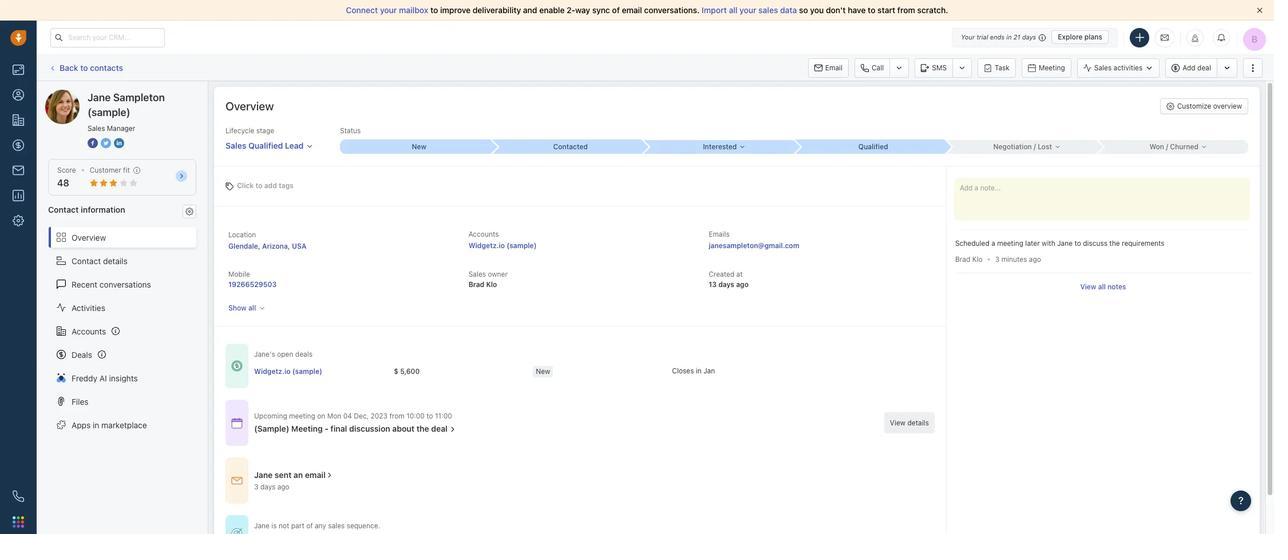 Task type: describe. For each thing, give the bounding box(es) containing it.
04
[[343, 412, 352, 421]]

to left the discuss
[[1075, 239, 1082, 248]]

improve
[[440, 5, 471, 15]]

lifecycle stage
[[226, 127, 274, 135]]

in for apps in marketplace
[[93, 421, 99, 430]]

so
[[800, 5, 808, 15]]

location glendale, arizona, usa
[[229, 231, 307, 251]]

0 horizontal spatial meeting
[[291, 425, 323, 434]]

linkedin circled image
[[114, 137, 124, 149]]

emails janesampleton@gmail.com
[[709, 230, 800, 250]]

connect
[[346, 5, 378, 15]]

Search your CRM... text field
[[50, 28, 165, 47]]

emails
[[709, 230, 730, 239]]

21
[[1014, 33, 1021, 41]]

customize overview button
[[1161, 99, 1249, 115]]

sales qualified lead link
[[226, 136, 314, 152]]

jan
[[704, 367, 715, 376]]

import all your sales data link
[[702, 5, 800, 15]]

scheduled
[[956, 239, 990, 248]]

requirements
[[1122, 239, 1165, 248]]

$
[[394, 367, 399, 376]]

don't
[[826, 5, 846, 15]]

1 vertical spatial of
[[306, 522, 313, 531]]

sms button
[[915, 58, 953, 78]]

jane sampleton (sample)
[[68, 89, 162, 99]]

email button
[[809, 58, 849, 78]]

(sample) inside row
[[292, 367, 322, 376]]

sales for sales owner brad klo
[[469, 270, 486, 279]]

container_wx8msf4aqz5i3rn1 image left the 3 days ago
[[231, 476, 243, 487]]

stage
[[256, 127, 274, 135]]

negotiation / lost button
[[946, 140, 1098, 154]]

widgetz.io inside 'accounts widgetz.io (sample)'
[[469, 242, 505, 250]]

tags
[[279, 181, 294, 190]]

2 horizontal spatial in
[[1007, 33, 1012, 41]]

sequence.
[[347, 522, 380, 531]]

1 vertical spatial overview
[[72, 233, 106, 243]]

ai
[[100, 374, 107, 383]]

is
[[272, 522, 277, 531]]

details for view details
[[908, 419, 929, 428]]

sales owner brad klo
[[469, 270, 508, 289]]

(sample) for accounts widgetz.io (sample)
[[507, 242, 537, 250]]

0 horizontal spatial widgetz.io
[[254, 367, 291, 376]]

row containing closes in jan
[[254, 360, 812, 384]]

conversations.
[[645, 5, 700, 15]]

ago inside created at 13 days ago
[[737, 281, 749, 289]]

2-
[[567, 5, 576, 15]]

score 48
[[57, 166, 76, 188]]

have
[[848, 5, 866, 15]]

interested
[[703, 142, 737, 151]]

widgetz.io (sample) link inside row
[[254, 367, 322, 377]]

mobile 19266529503
[[229, 270, 277, 289]]

(sample) for jane sampleton (sample) sales manager
[[88, 107, 130, 119]]

jane for jane is not part of any sales sequence.
[[254, 522, 270, 531]]

lost
[[1038, 142, 1053, 151]]

ago for 3 days ago
[[278, 483, 290, 492]]

deliverability
[[473, 5, 521, 15]]

deals
[[72, 350, 92, 360]]

1 horizontal spatial qualified
[[859, 143, 889, 151]]

manager
[[107, 124, 135, 133]]

enable
[[540, 5, 565, 15]]

any
[[315, 522, 326, 531]]

freddy
[[72, 374, 97, 383]]

customize overview
[[1178, 102, 1243, 111]]

insights
[[109, 374, 138, 383]]

discussion
[[349, 425, 390, 434]]

freshworks switcher image
[[13, 517, 24, 528]]

won / churned link
[[1098, 140, 1249, 154]]

glendale,
[[229, 242, 260, 251]]

container_wx8msf4aqz5i3rn1 image for view details
[[231, 418, 243, 429]]

container_wx8msf4aqz5i3rn1 image right an
[[326, 472, 334, 480]]

apps in marketplace
[[72, 421, 147, 430]]

1 horizontal spatial of
[[612, 5, 620, 15]]

sampleton for jane sampleton (sample)
[[88, 89, 127, 99]]

lead
[[285, 141, 304, 151]]

(sample) for jane sampleton (sample)
[[130, 89, 162, 99]]

an
[[294, 471, 303, 481]]

created at 13 days ago
[[709, 270, 749, 289]]

0 vertical spatial widgetz.io (sample) link
[[469, 242, 537, 250]]

jane for jane sampleton (sample)
[[68, 89, 86, 99]]

-
[[325, 425, 329, 434]]

customer
[[90, 166, 121, 175]]

days inside created at 13 days ago
[[719, 281, 735, 289]]

twitter circled image
[[101, 137, 111, 149]]

brad klo
[[956, 255, 983, 264]]

0 vertical spatial meeting
[[998, 239, 1024, 248]]

scheduled a meeting later with jane to discuss the requirements
[[956, 239, 1165, 248]]

created
[[709, 270, 735, 279]]

a
[[992, 239, 996, 248]]

48 button
[[57, 178, 69, 188]]

new inside row
[[536, 367, 551, 376]]

jane's
[[254, 351, 275, 359]]

negotiation
[[994, 142, 1032, 151]]

jane for jane sampleton (sample) sales manager
[[88, 92, 111, 104]]

part
[[291, 522, 305, 531]]

phone element
[[7, 486, 30, 509]]

all for show all
[[249, 304, 256, 313]]

sent
[[275, 471, 292, 481]]

container_wx8msf4aqz5i3rn1 image for widgetz.io (sample)
[[231, 361, 243, 372]]

deals
[[295, 351, 313, 359]]

click to add tags
[[237, 181, 294, 190]]

email
[[826, 63, 843, 72]]

19266529503
[[229, 281, 277, 289]]

container_wx8msf4aqz5i3rn1 image left is
[[231, 528, 243, 535]]

meeting button
[[1022, 58, 1072, 78]]

2023
[[371, 412, 388, 421]]

0 horizontal spatial sales
[[328, 522, 345, 531]]

mailbox
[[399, 5, 429, 15]]

recent conversations
[[72, 280, 151, 290]]

deal inside button
[[1198, 64, 1212, 72]]

3 for 3 minutes ago
[[996, 255, 1000, 264]]

add
[[1183, 64, 1196, 72]]

location
[[229, 231, 256, 239]]

fit
[[123, 166, 130, 175]]

marketplace
[[101, 421, 147, 430]]

details for contact details
[[103, 256, 128, 266]]

negotiation / lost
[[994, 142, 1053, 151]]

2 vertical spatial days
[[261, 483, 276, 492]]

way
[[576, 5, 591, 15]]



Task type: locate. For each thing, give the bounding box(es) containing it.
1 vertical spatial ago
[[737, 281, 749, 289]]

(sample) down jane sampleton (sample)
[[88, 107, 130, 119]]

explore
[[1058, 33, 1083, 41]]

1 horizontal spatial widgetz.io (sample) link
[[469, 242, 537, 250]]

jane left is
[[254, 522, 270, 531]]

1 horizontal spatial klo
[[973, 255, 983, 264]]

import
[[702, 5, 727, 15]]

/ for lost
[[1034, 142, 1036, 151]]

2 vertical spatial ago
[[278, 483, 290, 492]]

call link
[[855, 58, 890, 78]]

sales inside 'sales owner brad klo'
[[469, 270, 486, 279]]

connect your mailbox link
[[346, 5, 431, 15]]

all for view all notes
[[1099, 283, 1106, 292]]

1 vertical spatial meeting
[[289, 412, 315, 421]]

0 horizontal spatial of
[[306, 522, 313, 531]]

1 horizontal spatial ago
[[737, 281, 749, 289]]

0 vertical spatial accounts
[[469, 230, 499, 239]]

contact down 48 at the left top
[[48, 205, 79, 215]]

jane inside jane sampleton (sample) sales manager
[[88, 92, 111, 104]]

2 horizontal spatial all
[[1099, 283, 1106, 292]]

0 horizontal spatial the
[[417, 425, 429, 434]]

0 vertical spatial ago
[[1030, 255, 1042, 264]]

your right "import"
[[740, 5, 757, 15]]

3 down jane sent an email on the bottom left of the page
[[254, 483, 259, 492]]

sales down lifecycle at the top left of the page
[[226, 141, 246, 151]]

klo down scheduled
[[973, 255, 983, 264]]

container_wx8msf4aqz5i3rn1 image left widgetz.io (sample)
[[231, 361, 243, 372]]

2 / from the left
[[1167, 142, 1169, 151]]

jane right with
[[1058, 239, 1073, 248]]

contact up recent
[[72, 256, 101, 266]]

0 vertical spatial deal
[[1198, 64, 1212, 72]]

container_wx8msf4aqz5i3rn1 image
[[326, 472, 334, 480], [231, 476, 243, 487], [231, 528, 243, 535]]

2 horizontal spatial ago
[[1030, 255, 1042, 264]]

1 horizontal spatial overview
[[226, 100, 274, 113]]

task
[[995, 63, 1010, 72]]

all right "show" at the bottom left
[[249, 304, 256, 313]]

deal down 11:00
[[431, 425, 448, 434]]

sales left activities at the top right of page
[[1095, 64, 1112, 72]]

the right the discuss
[[1110, 239, 1121, 248]]

brad down 'accounts widgetz.io (sample)'
[[469, 281, 485, 289]]

container_wx8msf4aqz5i3rn1 image
[[231, 361, 243, 372], [231, 418, 243, 429], [449, 426, 457, 434]]

glendale, arizona, usa link
[[229, 242, 307, 251]]

the down 10:00
[[417, 425, 429, 434]]

ago down later
[[1030, 255, 1042, 264]]

what's new image
[[1192, 34, 1200, 42]]

0 horizontal spatial days
[[261, 483, 276, 492]]

0 vertical spatial days
[[1023, 33, 1037, 41]]

widgetz.io
[[469, 242, 505, 250], [254, 367, 291, 376]]

activities
[[72, 303, 105, 313]]

deal
[[1198, 64, 1212, 72], [431, 425, 448, 434]]

minutes
[[1002, 255, 1028, 264]]

0 vertical spatial of
[[612, 5, 620, 15]]

/ for churned
[[1167, 142, 1169, 151]]

0 vertical spatial overview
[[226, 100, 274, 113]]

contact
[[48, 205, 79, 215], [72, 256, 101, 266]]

meeting inside button
[[1039, 63, 1066, 72]]

0 horizontal spatial from
[[390, 412, 405, 421]]

1 horizontal spatial sales
[[759, 5, 778, 15]]

1 vertical spatial new
[[536, 367, 551, 376]]

in left 21
[[1007, 33, 1012, 41]]

open
[[277, 351, 293, 359]]

(sample)
[[254, 425, 289, 434]]

qualified
[[249, 141, 283, 151], [859, 143, 889, 151]]

1 vertical spatial sales
[[328, 522, 345, 531]]

0 horizontal spatial 3
[[254, 483, 259, 492]]

0 horizontal spatial brad
[[469, 281, 485, 289]]

1 horizontal spatial new
[[536, 367, 551, 376]]

widgetz.io (sample) link up owner
[[469, 242, 537, 250]]

explore plans
[[1058, 33, 1103, 41]]

48
[[57, 178, 69, 188]]

10:00
[[407, 412, 425, 421]]

in for closes in jan
[[696, 367, 702, 376]]

facebook circled image
[[88, 137, 98, 149]]

1 horizontal spatial days
[[719, 281, 735, 289]]

upcoming meeting on mon 04 dec, 2023 from 10:00 to 11:00
[[254, 412, 452, 421]]

1 vertical spatial contact
[[72, 256, 101, 266]]

0 horizontal spatial details
[[103, 256, 128, 266]]

your trial ends in 21 days
[[962, 33, 1037, 41]]

brad down scheduled
[[956, 255, 971, 264]]

janesampleton@gmail.com
[[709, 242, 800, 250]]

widgetz.io up owner
[[469, 242, 505, 250]]

container_wx8msf4aqz5i3rn1 image left upcoming on the left of page
[[231, 418, 243, 429]]

0 vertical spatial email
[[622, 5, 642, 15]]

usa
[[292, 242, 307, 251]]

view inside 'link'
[[1081, 283, 1097, 292]]

conversations
[[100, 280, 151, 290]]

sales
[[1095, 64, 1112, 72], [88, 124, 105, 133], [226, 141, 246, 151], [469, 270, 486, 279]]

call
[[872, 63, 884, 72]]

add
[[264, 181, 277, 190]]

0 vertical spatial sales
[[759, 5, 778, 15]]

1 horizontal spatial meeting
[[998, 239, 1024, 248]]

in left "jan"
[[696, 367, 702, 376]]

overview up lifecycle stage
[[226, 100, 274, 113]]

2 horizontal spatial days
[[1023, 33, 1037, 41]]

mng settings image
[[186, 208, 194, 216]]

0 horizontal spatial your
[[380, 5, 397, 15]]

interested link
[[643, 140, 795, 154]]

1 horizontal spatial details
[[908, 419, 929, 428]]

all right "import"
[[729, 5, 738, 15]]

jane down contacts
[[88, 92, 111, 104]]

days right 21
[[1023, 33, 1037, 41]]

to left 11:00
[[427, 412, 433, 421]]

jane down back
[[68, 89, 86, 99]]

0 vertical spatial view
[[1081, 283, 1097, 292]]

accounts widgetz.io (sample)
[[469, 230, 537, 250]]

1 vertical spatial klo
[[486, 281, 497, 289]]

show
[[229, 304, 247, 313]]

days down sent
[[261, 483, 276, 492]]

1 vertical spatial meeting
[[291, 425, 323, 434]]

1 vertical spatial all
[[1099, 283, 1106, 292]]

sampleton up manager
[[113, 92, 165, 104]]

send email image
[[1161, 33, 1169, 42]]

all
[[729, 5, 738, 15], [1099, 283, 1106, 292], [249, 304, 256, 313]]

0 horizontal spatial in
[[93, 421, 99, 430]]

to right the mailbox
[[431, 5, 438, 15]]

sales activities
[[1095, 64, 1143, 72]]

sales qualified lead
[[226, 141, 304, 151]]

churned
[[1171, 142, 1199, 151]]

meeting down explore on the top
[[1039, 63, 1066, 72]]

0 horizontal spatial all
[[249, 304, 256, 313]]

overview up contact details
[[72, 233, 106, 243]]

ago for 3 minutes ago
[[1030, 255, 1042, 264]]

won / churned
[[1150, 142, 1199, 151]]

(sample)
[[130, 89, 162, 99], [88, 107, 130, 119], [507, 242, 537, 250], [292, 367, 322, 376]]

view inside "view details" link
[[890, 419, 906, 428]]

1 vertical spatial from
[[390, 412, 405, 421]]

1 horizontal spatial accounts
[[469, 230, 499, 239]]

score
[[57, 166, 76, 175]]

2 vertical spatial all
[[249, 304, 256, 313]]

1 horizontal spatial your
[[740, 5, 757, 15]]

apps
[[72, 421, 91, 430]]

0 horizontal spatial overview
[[72, 233, 106, 243]]

sales for sales qualified lead
[[226, 141, 246, 151]]

0 vertical spatial all
[[729, 5, 738, 15]]

start
[[878, 5, 896, 15]]

0 vertical spatial contact
[[48, 205, 79, 215]]

phone image
[[13, 491, 24, 503]]

(sample) meeting - final discussion about the deal
[[254, 425, 448, 434]]

/ left lost
[[1034, 142, 1036, 151]]

jane
[[68, 89, 86, 99], [88, 92, 111, 104], [1058, 239, 1073, 248], [254, 471, 273, 481], [254, 522, 270, 531]]

0 horizontal spatial qualified
[[249, 141, 283, 151]]

your left the mailbox
[[380, 5, 397, 15]]

1 horizontal spatial meeting
[[1039, 63, 1066, 72]]

task button
[[978, 58, 1016, 78]]

klo down owner
[[486, 281, 497, 289]]

1 vertical spatial the
[[417, 425, 429, 434]]

jane for jane sent an email
[[254, 471, 273, 481]]

0 vertical spatial brad
[[956, 255, 971, 264]]

email
[[622, 5, 642, 15], [305, 471, 326, 481]]

from right start
[[898, 5, 916, 15]]

3 for 3 days ago
[[254, 483, 259, 492]]

on
[[317, 412, 325, 421]]

0 horizontal spatial /
[[1034, 142, 1036, 151]]

0 horizontal spatial meeting
[[289, 412, 315, 421]]

contacted link
[[492, 140, 643, 154]]

with
[[1042, 239, 1056, 248]]

1 horizontal spatial 3
[[996, 255, 1000, 264]]

1 vertical spatial email
[[305, 471, 326, 481]]

of right sync
[[612, 5, 620, 15]]

(sample) down deals
[[292, 367, 322, 376]]

1 horizontal spatial all
[[729, 5, 738, 15]]

0 horizontal spatial ago
[[278, 483, 290, 492]]

jane is not part of any sales sequence.
[[254, 522, 380, 531]]

meeting down on at the bottom left of the page
[[291, 425, 323, 434]]

to left add
[[256, 181, 263, 190]]

jane up the 3 days ago
[[254, 471, 273, 481]]

0 vertical spatial new
[[412, 143, 427, 151]]

0 horizontal spatial accounts
[[72, 327, 106, 336]]

the
[[1110, 239, 1121, 248], [417, 425, 429, 434]]

won
[[1150, 142, 1165, 151]]

sales up facebook circled icon
[[88, 124, 105, 133]]

1 vertical spatial widgetz.io
[[254, 367, 291, 376]]

brad inside 'sales owner brad klo'
[[469, 281, 485, 289]]

meeting left on at the bottom left of the page
[[289, 412, 315, 421]]

to left start
[[868, 5, 876, 15]]

sales
[[759, 5, 778, 15], [328, 522, 345, 531]]

email right sync
[[622, 5, 642, 15]]

email right an
[[305, 471, 326, 481]]

final
[[331, 425, 347, 434]]

in
[[1007, 33, 1012, 41], [696, 367, 702, 376], [93, 421, 99, 430]]

meeting up the minutes
[[998, 239, 1024, 248]]

mon
[[327, 412, 341, 421]]

back
[[60, 63, 78, 73]]

1 vertical spatial in
[[696, 367, 702, 376]]

upcoming
[[254, 412, 287, 421]]

sales right any
[[328, 522, 345, 531]]

1 / from the left
[[1034, 142, 1036, 151]]

status
[[340, 127, 361, 135]]

0 horizontal spatial widgetz.io (sample) link
[[254, 367, 322, 377]]

accounts down activities at the bottom left of page
[[72, 327, 106, 336]]

1 horizontal spatial in
[[696, 367, 702, 376]]

1 vertical spatial details
[[908, 419, 929, 428]]

data
[[781, 5, 797, 15]]

1 horizontal spatial deal
[[1198, 64, 1212, 72]]

1 your from the left
[[380, 5, 397, 15]]

1 horizontal spatial email
[[622, 5, 642, 15]]

(sample) up manager
[[130, 89, 162, 99]]

sales left owner
[[469, 270, 486, 279]]

of
[[612, 5, 620, 15], [306, 522, 313, 531]]

1 horizontal spatial /
[[1167, 142, 1169, 151]]

all inside 'link'
[[1099, 283, 1106, 292]]

0 vertical spatial meeting
[[1039, 63, 1066, 72]]

in inside row
[[696, 367, 702, 376]]

1 horizontal spatial view
[[1081, 283, 1097, 292]]

sales activities button
[[1078, 58, 1166, 78], [1078, 58, 1160, 78]]

ago down at
[[737, 281, 749, 289]]

closes
[[673, 367, 694, 376]]

1 horizontal spatial widgetz.io
[[469, 242, 505, 250]]

3 down 'a'
[[996, 255, 1000, 264]]

information
[[81, 205, 125, 215]]

container_wx8msf4aqz5i3rn1 image down 11:00
[[449, 426, 457, 434]]

interested button
[[643, 140, 795, 154]]

0 vertical spatial details
[[103, 256, 128, 266]]

1 horizontal spatial from
[[898, 5, 916, 15]]

view for view details
[[890, 419, 906, 428]]

qualified link
[[795, 140, 946, 154]]

accounts up owner
[[469, 230, 499, 239]]

of left any
[[306, 522, 313, 531]]

widgetz.io (sample) link down open
[[254, 367, 322, 377]]

/ right won
[[1167, 142, 1169, 151]]

view
[[1081, 283, 1097, 292], [890, 419, 906, 428]]

dec,
[[354, 412, 369, 421]]

files
[[72, 397, 89, 407]]

sales left data at the right top of page
[[759, 5, 778, 15]]

sales inside jane sampleton (sample) sales manager
[[88, 124, 105, 133]]

later
[[1026, 239, 1040, 248]]

11:00
[[435, 412, 452, 421]]

1 vertical spatial deal
[[431, 425, 448, 434]]

accounts inside 'accounts widgetz.io (sample)'
[[469, 230, 499, 239]]

0 horizontal spatial email
[[305, 471, 326, 481]]

to right back
[[80, 63, 88, 73]]

1 vertical spatial accounts
[[72, 327, 106, 336]]

1 vertical spatial days
[[719, 281, 735, 289]]

(sample) inside 'accounts widgetz.io (sample)'
[[507, 242, 537, 250]]

sampleton for jane sampleton (sample) sales manager
[[113, 92, 165, 104]]

row
[[254, 360, 812, 384]]

0 vertical spatial klo
[[973, 255, 983, 264]]

0 horizontal spatial view
[[890, 419, 906, 428]]

contact details
[[72, 256, 128, 266]]

klo inside 'sales owner brad klo'
[[486, 281, 497, 289]]

accounts for accounts widgetz.io (sample)
[[469, 230, 499, 239]]

accounts for accounts
[[72, 327, 106, 336]]

ago down sent
[[278, 483, 290, 492]]

1 horizontal spatial brad
[[956, 255, 971, 264]]

view for view all notes
[[1081, 283, 1097, 292]]

deal right add
[[1198, 64, 1212, 72]]

plans
[[1085, 33, 1103, 41]]

you
[[811, 5, 824, 15]]

0 vertical spatial 3
[[996, 255, 1000, 264]]

sales for sales activities
[[1095, 64, 1112, 72]]

contact for contact details
[[72, 256, 101, 266]]

1 horizontal spatial the
[[1110, 239, 1121, 248]]

sampleton down contacts
[[88, 89, 127, 99]]

recent
[[72, 280, 97, 290]]

1 vertical spatial widgetz.io (sample) link
[[254, 367, 322, 377]]

contact for contact information
[[48, 205, 79, 215]]

sampleton
[[88, 89, 127, 99], [113, 92, 165, 104]]

in right the apps
[[93, 421, 99, 430]]

days down created
[[719, 281, 735, 289]]

0 vertical spatial the
[[1110, 239, 1121, 248]]

scratch.
[[918, 5, 949, 15]]

2 vertical spatial in
[[93, 421, 99, 430]]

discuss
[[1084, 239, 1108, 248]]

widgetz.io (sample)
[[254, 367, 322, 376]]

click
[[237, 181, 254, 190]]

close image
[[1258, 7, 1263, 13]]

0 vertical spatial widgetz.io
[[469, 242, 505, 250]]

2 your from the left
[[740, 5, 757, 15]]

widgetz.io down 'jane's'
[[254, 367, 291, 376]]

all left notes
[[1099, 283, 1106, 292]]

0 vertical spatial in
[[1007, 33, 1012, 41]]

0 horizontal spatial deal
[[431, 425, 448, 434]]

add deal button
[[1166, 58, 1218, 78]]

(sample) up owner
[[507, 242, 537, 250]]

sampleton inside jane sampleton (sample) sales manager
[[113, 92, 165, 104]]

back to contacts
[[60, 63, 123, 73]]

show all
[[229, 304, 256, 313]]

0 horizontal spatial new
[[412, 143, 427, 151]]

1 vertical spatial 3
[[254, 483, 259, 492]]

(sample) inside jane sampleton (sample) sales manager
[[88, 107, 130, 119]]

ends
[[991, 33, 1005, 41]]

from up about
[[390, 412, 405, 421]]

janesampleton@gmail.com link
[[709, 241, 800, 252]]

closes in jan
[[673, 367, 715, 376]]

1 vertical spatial brad
[[469, 281, 485, 289]]



Task type: vqa. For each thing, say whether or not it's contained in the screenshot.
Sales in Jane Sampleton (sample) Sales Manager
yes



